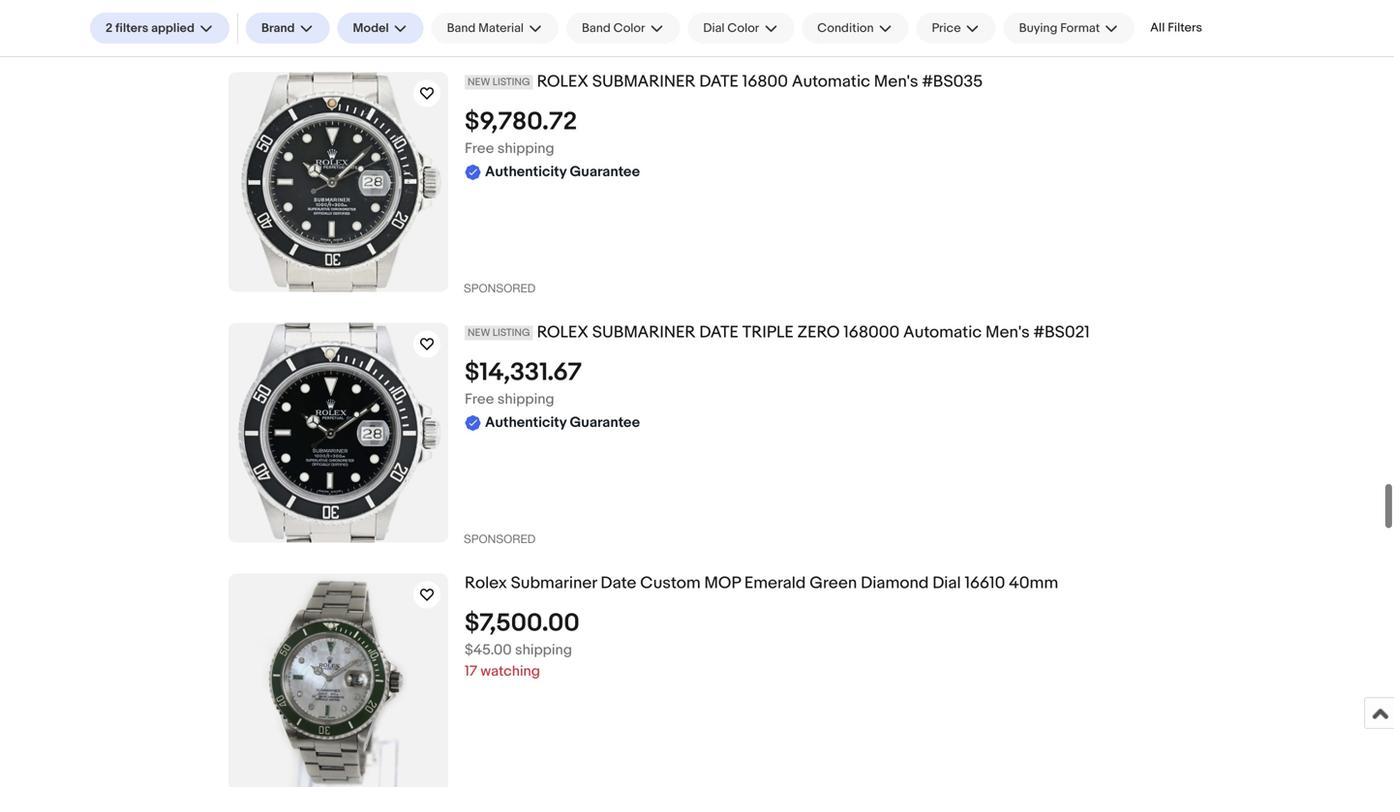 Task type: vqa. For each thing, say whether or not it's contained in the screenshot.
"Dial"
yes



Task type: describe. For each thing, give the bounding box(es) containing it.
2
[[106, 21, 113, 36]]

$7,500.00
[[465, 608, 580, 638]]

rolex submariner date custom mop emerald green diamond dial 16610 40mm link
[[465, 573, 1379, 594]]

color for dial color
[[727, 21, 759, 36]]

filters
[[1168, 20, 1202, 35]]

free for $14,331.67
[[465, 391, 494, 408]]

brand button
[[246, 13, 330, 44]]

condition button
[[802, 13, 909, 44]]

zero
[[797, 323, 840, 343]]

$14,331.67 free shipping
[[465, 358, 582, 408]]

date
[[601, 573, 636, 594]]

buying format
[[1019, 21, 1100, 36]]

price button
[[916, 13, 996, 44]]

green
[[810, 573, 857, 594]]

band color button
[[566, 13, 680, 44]]

diamond
[[861, 573, 929, 594]]

16800
[[742, 72, 788, 92]]

condition
[[817, 21, 874, 36]]

#bs021
[[1034, 323, 1090, 343]]

submariner for $9,780.72
[[592, 72, 696, 92]]

model
[[353, 21, 389, 36]]

16610
[[965, 573, 1005, 594]]

submariner for $14,331.67
[[592, 323, 696, 343]]

$45.00
[[465, 641, 512, 659]]

new listing rolex submariner date 16800 automatic men's #bs035
[[468, 72, 983, 92]]

rolex for $9,780.72
[[537, 72, 589, 92]]

rolex submariner date custom mop emerald green diamond dial 16610 40mm
[[465, 573, 1058, 594]]

all filters
[[1150, 20, 1202, 35]]

new for $9,780.72
[[468, 76, 490, 89]]

applied
[[151, 21, 195, 36]]

band material
[[447, 21, 524, 36]]

1 vertical spatial men's
[[986, 323, 1030, 343]]

dial inside dropdown button
[[703, 21, 725, 36]]

2 filters applied button
[[90, 13, 229, 44]]

listing for $14,331.67
[[493, 327, 530, 339]]

band for band material
[[447, 21, 476, 36]]

all filters button
[[1143, 13, 1210, 43]]

17
[[465, 663, 477, 680]]

sponsored for $9,780.72
[[464, 281, 536, 295]]

buying format button
[[1004, 13, 1135, 44]]

color for band color
[[613, 21, 645, 36]]

band color
[[582, 21, 645, 36]]

authenticity for $14,331.67
[[485, 414, 567, 431]]

guarantee for $14,331.67
[[570, 414, 640, 431]]



Task type: locate. For each thing, give the bounding box(es) containing it.
listing up $14,331.67
[[493, 327, 530, 339]]

new
[[468, 76, 490, 89], [468, 327, 490, 339]]

1 vertical spatial listing
[[493, 327, 530, 339]]

guarantee
[[570, 163, 640, 181], [570, 414, 640, 431]]

1 horizontal spatial dial
[[933, 573, 961, 594]]

0 vertical spatial guarantee
[[570, 163, 640, 181]]

guarantee down the $9,780.72 free shipping on the left top of page
[[570, 163, 640, 181]]

0 vertical spatial automatic
[[792, 72, 870, 92]]

all
[[1150, 20, 1165, 35]]

date for $9,780.72
[[699, 72, 739, 92]]

2 authenticity from the top
[[485, 414, 567, 431]]

2 authenticity guarantee from the top
[[485, 414, 640, 431]]

listing inside new listing rolex submariner date triple zero 168000 automatic men's #bs021
[[493, 327, 530, 339]]

color
[[613, 21, 645, 36], [727, 21, 759, 36]]

free for $9,780.72
[[465, 140, 494, 157]]

$9,780.72 free shipping
[[465, 107, 577, 157]]

1 submariner from the top
[[592, 72, 696, 92]]

0 horizontal spatial men's
[[874, 72, 918, 92]]

0 vertical spatial listing
[[493, 76, 530, 89]]

dial up new listing rolex submariner date 16800 automatic men's #bs035
[[703, 21, 725, 36]]

new inside new listing rolex submariner date 16800 automatic men's #bs035
[[468, 76, 490, 89]]

new listing rolex submariner date triple zero 168000 automatic men's #bs021
[[468, 323, 1090, 343]]

0 horizontal spatial color
[[613, 21, 645, 36]]

dial left 16610
[[933, 573, 961, 594]]

1 rolex from the top
[[537, 72, 589, 92]]

authenticity for $9,780.72
[[485, 163, 567, 181]]

automatic right 168000
[[903, 323, 982, 343]]

men's
[[874, 72, 918, 92], [986, 323, 1030, 343]]

1 guarantee from the top
[[570, 163, 640, 181]]

0 horizontal spatial dial
[[703, 21, 725, 36]]

0 vertical spatial free
[[465, 140, 494, 157]]

sponsored up rolex
[[464, 532, 536, 545]]

price
[[932, 21, 961, 36]]

2 filters applied
[[106, 21, 195, 36]]

shipping inside the $9,780.72 free shipping
[[497, 140, 554, 157]]

1 authenticity from the top
[[485, 163, 567, 181]]

emerald
[[744, 573, 806, 594]]

shipping for $9,780.72
[[497, 140, 554, 157]]

0 vertical spatial authenticity
[[485, 163, 567, 181]]

#bs035
[[922, 72, 983, 92]]

rolex for $14,331.67
[[537, 323, 589, 343]]

format
[[1060, 21, 1100, 36]]

2 date from the top
[[699, 323, 739, 343]]

new down band material
[[468, 76, 490, 89]]

1 vertical spatial authenticity
[[485, 414, 567, 431]]

color inside dropdown button
[[613, 21, 645, 36]]

1 vertical spatial automatic
[[903, 323, 982, 343]]

date for $14,331.67
[[699, 323, 739, 343]]

band for band color
[[582, 21, 611, 36]]

2 listing from the top
[[493, 327, 530, 339]]

1 vertical spatial submariner
[[592, 323, 696, 343]]

date
[[699, 72, 739, 92], [699, 323, 739, 343]]

shipping for $14,331.67
[[497, 391, 554, 408]]

rolex
[[537, 72, 589, 92], [537, 323, 589, 343]]

model button
[[337, 13, 424, 44]]

guarantee down $14,331.67 free shipping
[[570, 414, 640, 431]]

0 vertical spatial authenticity guarantee
[[485, 163, 640, 181]]

0 vertical spatial men's
[[874, 72, 918, 92]]

dial
[[703, 21, 725, 36], [933, 573, 961, 594]]

2 vertical spatial shipping
[[515, 641, 572, 659]]

shipping down $14,331.67
[[497, 391, 554, 408]]

2 free from the top
[[465, 391, 494, 408]]

free inside the $9,780.72 free shipping
[[465, 140, 494, 157]]

0 vertical spatial new
[[468, 76, 490, 89]]

band left material
[[447, 21, 476, 36]]

men's left the #bs035
[[874, 72, 918, 92]]

2 submariner from the top
[[592, 323, 696, 343]]

shipping inside $14,331.67 free shipping
[[497, 391, 554, 408]]

custom
[[640, 573, 701, 594]]

submariner
[[592, 72, 696, 92], [592, 323, 696, 343]]

band inside dropdown button
[[447, 21, 476, 36]]

1 date from the top
[[699, 72, 739, 92]]

new inside new listing rolex submariner date triple zero 168000 automatic men's #bs021
[[468, 327, 490, 339]]

watching
[[481, 663, 540, 680]]

authenticity guarantee for $9,780.72
[[485, 163, 640, 181]]

authenticity down the $9,780.72 free shipping on the left top of page
[[485, 163, 567, 181]]

mop
[[704, 573, 741, 594]]

2 band from the left
[[582, 21, 611, 36]]

0 vertical spatial date
[[699, 72, 739, 92]]

0 vertical spatial rolex
[[537, 72, 589, 92]]

submariner
[[511, 573, 597, 594]]

shipping down $9,780.72
[[497, 140, 554, 157]]

date left triple
[[699, 323, 739, 343]]

sponsored up $14,331.67
[[464, 281, 536, 295]]

authenticity guarantee for $14,331.67
[[485, 414, 640, 431]]

1 sponsored from the top
[[464, 281, 536, 295]]

rolex up $14,331.67
[[537, 323, 589, 343]]

2 guarantee from the top
[[570, 414, 640, 431]]

2015 rsc rolex explorer i black 36mm 3-6-9 stainless steel oyster watch 114270 image
[[228, 0, 448, 41]]

1 vertical spatial date
[[699, 323, 739, 343]]

1 vertical spatial sponsored
[[464, 532, 536, 545]]

listing inside new listing rolex submariner date 16800 automatic men's #bs035
[[493, 76, 530, 89]]

sponsored for $14,331.67
[[464, 532, 536, 545]]

authenticity
[[485, 163, 567, 181], [485, 414, 567, 431]]

new up $14,331.67
[[468, 327, 490, 339]]

2 color from the left
[[727, 21, 759, 36]]

shipping
[[497, 140, 554, 157], [497, 391, 554, 408], [515, 641, 572, 659]]

1 vertical spatial free
[[465, 391, 494, 408]]

free inside $14,331.67 free shipping
[[465, 391, 494, 408]]

0 horizontal spatial band
[[447, 21, 476, 36]]

rolex submariner date custom mop emerald green diamond dial 16610 40mm image
[[229, 574, 448, 787]]

0 vertical spatial dial
[[703, 21, 725, 36]]

authenticity guarantee down $14,331.67 free shipping
[[485, 414, 640, 431]]

listing up $9,780.72
[[493, 76, 530, 89]]

1 vertical spatial dial
[[933, 573, 961, 594]]

free down $14,331.67
[[465, 391, 494, 408]]

$7,500.00 $45.00 shipping 17 watching
[[465, 608, 580, 680]]

free
[[465, 140, 494, 157], [465, 391, 494, 408]]

1 horizontal spatial color
[[727, 21, 759, 36]]

brand
[[261, 21, 295, 36]]

men's left #bs021 at top
[[986, 323, 1030, 343]]

1 color from the left
[[613, 21, 645, 36]]

listing
[[493, 76, 530, 89], [493, 327, 530, 339]]

rolex up $9,780.72
[[537, 72, 589, 92]]

authenticity guarantee
[[485, 163, 640, 181], [485, 414, 640, 431]]

1 band from the left
[[447, 21, 476, 36]]

listing for $9,780.72
[[493, 76, 530, 89]]

40mm
[[1009, 573, 1058, 594]]

free down $9,780.72
[[465, 140, 494, 157]]

1 horizontal spatial band
[[582, 21, 611, 36]]

$14,331.67
[[465, 358, 582, 388]]

1 vertical spatial new
[[468, 327, 490, 339]]

dial color button
[[688, 13, 794, 44]]

1 vertical spatial rolex
[[537, 323, 589, 343]]

1 listing from the top
[[493, 76, 530, 89]]

1 authenticity guarantee from the top
[[485, 163, 640, 181]]

0 vertical spatial submariner
[[592, 72, 696, 92]]

1 new from the top
[[468, 76, 490, 89]]

automatic down the condition
[[792, 72, 870, 92]]

rolex submariner date 16800 automatic men's #bs035 image
[[228, 72, 448, 292]]

rolex
[[465, 573, 507, 594]]

filters
[[115, 21, 148, 36]]

authenticity guarantee down the $9,780.72 free shipping on the left top of page
[[485, 163, 640, 181]]

band right material
[[582, 21, 611, 36]]

0 vertical spatial sponsored
[[464, 281, 536, 295]]

automatic
[[792, 72, 870, 92], [903, 323, 982, 343]]

buying
[[1019, 21, 1058, 36]]

$9,780.72
[[465, 107, 577, 137]]

1 horizontal spatial automatic
[[903, 323, 982, 343]]

material
[[478, 21, 524, 36]]

band
[[447, 21, 476, 36], [582, 21, 611, 36]]

0 vertical spatial shipping
[[497, 140, 554, 157]]

color inside dropdown button
[[727, 21, 759, 36]]

1 vertical spatial authenticity guarantee
[[485, 414, 640, 431]]

168000
[[844, 323, 900, 343]]

date left the 16800 at the right top of page
[[699, 72, 739, 92]]

band inside dropdown button
[[582, 21, 611, 36]]

triple
[[742, 323, 794, 343]]

1 free from the top
[[465, 140, 494, 157]]

new for $14,331.67
[[468, 327, 490, 339]]

2 rolex from the top
[[537, 323, 589, 343]]

sponsored
[[464, 281, 536, 295], [464, 532, 536, 545]]

band material button
[[431, 13, 559, 44]]

1 vertical spatial shipping
[[497, 391, 554, 408]]

2 new from the top
[[468, 327, 490, 339]]

rolex submariner date triple zero 168000 automatic men's #bs021 image
[[228, 323, 448, 543]]

1 horizontal spatial men's
[[986, 323, 1030, 343]]

shipping down $7,500.00
[[515, 641, 572, 659]]

shipping inside $7,500.00 $45.00 shipping 17 watching
[[515, 641, 572, 659]]

2 sponsored from the top
[[464, 532, 536, 545]]

authenticity down $14,331.67 free shipping
[[485, 414, 567, 431]]

0 horizontal spatial automatic
[[792, 72, 870, 92]]

dial color
[[703, 21, 759, 36]]

1 vertical spatial guarantee
[[570, 414, 640, 431]]

guarantee for $9,780.72
[[570, 163, 640, 181]]



